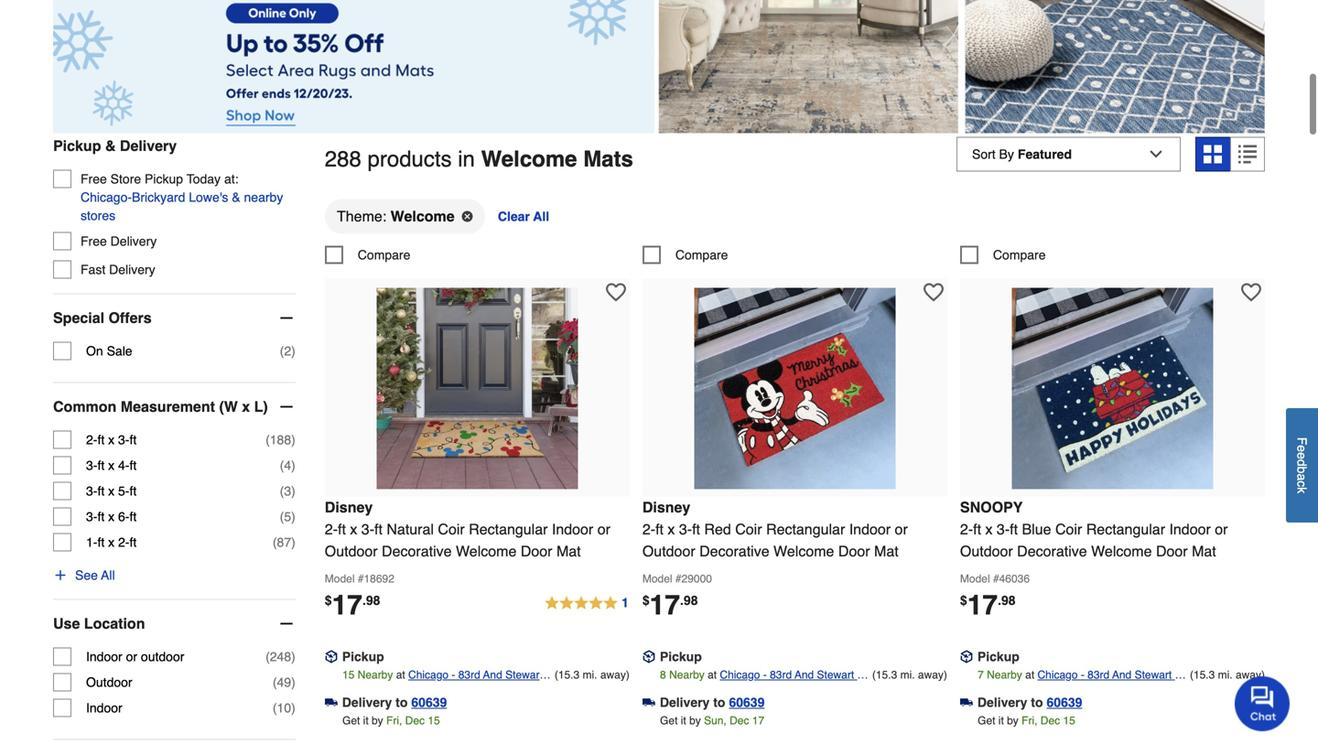 Task type: vqa. For each thing, say whether or not it's contained in the screenshot.


Task type: locate. For each thing, give the bounding box(es) containing it.
1 horizontal spatial #
[[676, 573, 682, 585]]

0 horizontal spatial coir
[[438, 521, 465, 538]]

model left 18692
[[325, 573, 355, 585]]

at for 15 nearby
[[396, 669, 405, 682]]

x inside disney 2-ft x 3-ft natural coir rectangular indoor or outdoor decorative welcome door mat
[[350, 521, 357, 538]]

3 $ 17 .98 from the left
[[961, 590, 1016, 621]]

get right the "( 10 )"
[[342, 715, 360, 727]]

free down stores
[[81, 234, 107, 249]]

2 horizontal spatial by
[[1007, 715, 1019, 727]]

decorative inside disney 2-ft x 3-ft red coir rectangular indoor or outdoor decorative welcome door mat
[[700, 543, 770, 560]]

1 heart outline image from the left
[[606, 282, 626, 303]]

welcome
[[481, 147, 577, 172], [391, 208, 455, 225], [456, 543, 517, 560], [774, 543, 835, 560], [1092, 543, 1152, 560]]

dec
[[405, 715, 425, 727], [730, 715, 749, 727], [1041, 715, 1061, 727]]

2 horizontal spatial and
[[1113, 669, 1132, 682]]

0 horizontal spatial &
[[105, 137, 116, 154]]

stewart inside 8 nearby at chicago - 83rd and stewart lowe's
[[817, 669, 855, 682]]

2 horizontal spatial 83rd
[[1088, 669, 1110, 682]]

15 for 7 nearby at chicago - 83rd and stewart lowe's
[[1064, 715, 1076, 727]]

1 door from the left
[[521, 543, 553, 560]]

0 vertical spatial all
[[533, 209, 550, 224]]

1 chicago from the left
[[408, 669, 449, 682]]

ft up 'model # 29000'
[[656, 521, 664, 538]]

and inside "7 nearby at chicago - 83rd and stewart lowe's"
[[1113, 669, 1132, 682]]

) for ( 4 )
[[291, 458, 296, 473]]

2 horizontal spatial chicago - 83rd and stewart lowe's button
[[1038, 666, 1187, 700]]

$
[[325, 593, 332, 608], [643, 593, 650, 608], [961, 593, 968, 608]]

rectangular inside disney 2-ft x 3-ft red coir rectangular indoor or outdoor decorative welcome door mat
[[766, 521, 845, 538]]

2
[[284, 344, 291, 359]]

chicago inside 15 nearby at chicago - 83rd and stewart lowe's (15.3 mi. away)
[[408, 669, 449, 682]]

3 model from the left
[[961, 573, 990, 585]]

2 # from the left
[[676, 573, 682, 585]]

2- up 'model # 29000'
[[643, 521, 656, 538]]

mat inside snoopy 2-ft x 3-ft blue coir rectangular indoor or outdoor decorative welcome door mat
[[1192, 543, 1217, 560]]

dec down 15 nearby at chicago - 83rd and stewart lowe's (15.3 mi. away)
[[405, 715, 425, 727]]

door inside disney 2-ft x 3-ft red coir rectangular indoor or outdoor decorative welcome door mat
[[839, 543, 870, 560]]

nearby for 15 nearby
[[358, 669, 393, 682]]

3 compare from the left
[[994, 248, 1046, 262]]

0 horizontal spatial mi.
[[583, 669, 598, 682]]

and inside 8 nearby at chicago - 83rd and stewart lowe's
[[795, 669, 814, 682]]

indoor for 2-ft x 3-ft blue coir rectangular indoor or outdoor decorative welcome door mat
[[1170, 521, 1211, 538]]

by
[[372, 715, 383, 727], [690, 715, 701, 727], [1007, 715, 1019, 727]]

outdoor up 'model # 29000'
[[643, 543, 696, 560]]

2 horizontal spatial model
[[961, 573, 990, 585]]

2 horizontal spatial get
[[978, 715, 996, 727]]

0 horizontal spatial pickup image
[[325, 651, 338, 664]]

minus image for common measurement (w x l)
[[277, 398, 296, 416]]

(15.3 mi. away)
[[870, 669, 948, 682], [1187, 669, 1266, 682]]

0 horizontal spatial rectangular
[[469, 521, 548, 538]]

minus image right l) at the left
[[277, 398, 296, 416]]

) for ( 188 )
[[291, 433, 296, 447]]

decorative inside snoopy 2-ft x 3-ft blue coir rectangular indoor or outdoor decorative welcome door mat
[[1018, 543, 1088, 560]]

compare inside 5014672867 element
[[994, 248, 1046, 262]]

0 horizontal spatial $ 17 .98
[[325, 590, 380, 621]]

1 horizontal spatial compare
[[676, 248, 728, 262]]

e up b
[[1295, 452, 1310, 459]]

compare inside 5014672873 element
[[358, 248, 411, 262]]

3 - from the left
[[1081, 669, 1085, 682]]

3- left the 5-
[[86, 484, 97, 499]]

$ 17 .98 down 'model # 29000'
[[643, 590, 698, 621]]

e
[[1295, 445, 1310, 452], [1295, 452, 1310, 459]]

stewart inside 15 nearby at chicago - 83rd and stewart lowe's (15.3 mi. away)
[[506, 669, 543, 682]]

1 and from the left
[[483, 669, 503, 682]]

outdoor up model # 46036
[[961, 543, 1013, 560]]

2 door from the left
[[839, 543, 870, 560]]

2 away) from the left
[[918, 669, 948, 682]]

2 coir from the left
[[736, 521, 762, 538]]

0 horizontal spatial fri,
[[386, 715, 402, 727]]

1-
[[86, 535, 97, 550]]

1 horizontal spatial chicago
[[720, 669, 760, 682]]

1 vertical spatial free
[[81, 234, 107, 249]]

1 horizontal spatial (15.3
[[873, 669, 898, 682]]

it left sun,
[[681, 715, 687, 727]]

2 e from the top
[[1295, 452, 1310, 459]]

or inside disney 2-ft x 3-ft red coir rectangular indoor or outdoor decorative welcome door mat
[[895, 521, 908, 538]]

mat inside disney 2-ft x 3-ft natural coir rectangular indoor or outdoor decorative welcome door mat
[[557, 543, 581, 560]]

1-ft x 2-ft
[[86, 535, 137, 550]]

mat for 2-ft x 3-ft red coir rectangular indoor or outdoor decorative welcome door mat
[[875, 543, 899, 560]]

8 nearby at chicago - 83rd and stewart lowe's
[[660, 669, 858, 700]]

2 at from the left
[[708, 669, 717, 682]]

) down '( 5 )'
[[291, 535, 296, 550]]

2 it from the left
[[681, 715, 687, 727]]

1 $ from the left
[[325, 593, 332, 608]]

1 83rd from the left
[[459, 669, 481, 682]]

3 stewart from the left
[[1135, 669, 1172, 682]]

to
[[396, 695, 408, 710], [714, 695, 726, 710], [1031, 695, 1044, 710]]

2 minus image from the top
[[277, 398, 296, 416]]

3
[[284, 484, 291, 499]]

2 horizontal spatial #
[[994, 573, 1000, 585]]

minus image up ( 248 )
[[277, 615, 296, 633]]

3 at from the left
[[1026, 669, 1035, 682]]

1 horizontal spatial get it by fri, dec 15
[[978, 715, 1076, 727]]

stores
[[81, 208, 115, 223]]

free
[[81, 172, 107, 186], [81, 234, 107, 249]]

- inside 8 nearby at chicago - 83rd and stewart lowe's
[[764, 669, 767, 682]]

.98 down 29000
[[680, 593, 698, 608]]

7 ) from the top
[[291, 650, 296, 664]]

outdoor
[[141, 650, 184, 664]]

& inside chicago-brickyard lowe's & nearby stores
[[232, 190, 241, 205]]

0 horizontal spatial actual price $17.98 element
[[325, 590, 380, 621]]

disney for disney 2-ft x 3-ft red coir rectangular indoor or outdoor decorative welcome door mat
[[643, 499, 691, 516]]

dec for 15 nearby
[[405, 715, 425, 727]]

3 nearby from the left
[[987, 669, 1023, 682]]

decorative down red
[[700, 543, 770, 560]]

1 horizontal spatial disney
[[643, 499, 691, 516]]

& down at:
[[232, 190, 241, 205]]

3- left red
[[679, 521, 692, 538]]

pickup up 8
[[660, 650, 702, 664]]

2 horizontal spatial $ 17 .98
[[961, 590, 1016, 621]]

) up '( 5 )'
[[291, 484, 296, 499]]

get down "7" at the right bottom of the page
[[978, 715, 996, 727]]

1 horizontal spatial model
[[643, 573, 673, 585]]

2- for disney 2-ft x 3-ft natural coir rectangular indoor or outdoor decorative welcome door mat
[[325, 521, 338, 538]]

x right 1-
[[108, 535, 115, 550]]

it for 15 nearby at chicago - 83rd and stewart lowe's (15.3 mi. away)
[[363, 715, 369, 727]]

0 horizontal spatial 15
[[342, 669, 355, 682]]

2 ) from the top
[[291, 433, 296, 447]]

coir inside disney 2-ft x 3-ft natural coir rectangular indoor or outdoor decorative welcome door mat
[[438, 521, 465, 538]]

1 coir from the left
[[438, 521, 465, 538]]

get it by fri, dec 15
[[342, 715, 440, 727], [978, 715, 1076, 727]]

free for free delivery
[[81, 234, 107, 249]]

get it by fri, dec 15 for 7 nearby
[[978, 715, 1076, 727]]

3 60639 from the left
[[1047, 695, 1083, 710]]

ft left the blue
[[1010, 521, 1018, 538]]

1 nearby from the left
[[358, 669, 393, 682]]

288
[[325, 147, 362, 172]]

sun,
[[704, 715, 727, 727]]

all right clear
[[533, 209, 550, 224]]

2-
[[86, 433, 97, 447], [325, 521, 338, 538], [643, 521, 656, 538], [961, 521, 974, 538], [118, 535, 130, 550]]

fri,
[[386, 715, 402, 727], [1022, 715, 1038, 727]]

( 3 )
[[280, 484, 296, 499]]

indoor inside snoopy 2-ft x 3-ft blue coir rectangular indoor or outdoor decorative welcome door mat
[[1170, 521, 1211, 538]]

2 by from the left
[[690, 715, 701, 727]]

1 horizontal spatial heart outline image
[[924, 282, 944, 303]]

3 ) from the top
[[291, 458, 296, 473]]

60639
[[412, 695, 447, 710], [729, 695, 765, 710], [1047, 695, 1083, 710]]

3 # from the left
[[994, 573, 1000, 585]]

heart outline image
[[1242, 282, 1262, 303]]

at inside 15 nearby at chicago - 83rd and stewart lowe's (15.3 mi. away)
[[396, 669, 405, 682]]

2 horizontal spatial coir
[[1056, 521, 1083, 538]]

coir right red
[[736, 521, 762, 538]]

or inside disney 2-ft x 3-ft natural coir rectangular indoor or outdoor decorative welcome door mat
[[598, 521, 611, 538]]

1 horizontal spatial by
[[690, 715, 701, 727]]

list box
[[325, 198, 1266, 246]]

0 vertical spatial &
[[105, 137, 116, 154]]

) for ( 87 )
[[291, 535, 296, 550]]

indoor
[[552, 521, 594, 538], [850, 521, 891, 538], [1170, 521, 1211, 538], [86, 650, 122, 664], [86, 701, 122, 716]]

2 fri, from the left
[[1022, 715, 1038, 727]]

1 away) from the left
[[601, 669, 630, 682]]

(15.3 inside 15 nearby at chicago - 83rd and stewart lowe's (15.3 mi. away)
[[555, 669, 580, 682]]

3-
[[118, 433, 130, 447], [86, 458, 97, 473], [86, 484, 97, 499], [86, 510, 97, 524], [362, 521, 375, 538], [679, 521, 692, 538], [997, 521, 1010, 538]]

pickup up "7" at the right bottom of the page
[[978, 650, 1020, 664]]

0 horizontal spatial 83rd
[[459, 669, 481, 682]]

pickup
[[53, 137, 101, 154], [145, 172, 183, 186], [342, 650, 384, 664], [660, 650, 702, 664], [978, 650, 1020, 664]]

fast
[[81, 262, 106, 277]]

3 get from the left
[[978, 715, 996, 727]]

it
[[363, 715, 369, 727], [681, 715, 687, 727], [999, 715, 1004, 727]]

pickup up chicago- on the left
[[53, 137, 101, 154]]

outdoor inside disney 2-ft x 3-ft natural coir rectangular indoor or outdoor decorative welcome door mat
[[325, 543, 378, 560]]

1 by from the left
[[372, 715, 383, 727]]

all inside button
[[533, 209, 550, 224]]

2 60639 button from the left
[[729, 694, 765, 712]]

it for 8 nearby at chicago - 83rd and stewart lowe's
[[681, 715, 687, 727]]

disney inside disney 2-ft x 3-ft red coir rectangular indoor or outdoor decorative welcome door mat
[[643, 499, 691, 516]]

1 horizontal spatial 83rd
[[770, 669, 792, 682]]

2 horizontal spatial nearby
[[987, 669, 1023, 682]]

stewart for 15 nearby at chicago - 83rd and stewart lowe's (15.3 mi. away)
[[506, 669, 543, 682]]

decorative down the blue
[[1018, 543, 1088, 560]]

2- inside disney 2-ft x 3-ft red coir rectangular indoor or outdoor decorative welcome door mat
[[643, 521, 656, 538]]

2 get it by fri, dec 15 from the left
[[978, 715, 1076, 727]]

coir right natural at the left of the page
[[438, 521, 465, 538]]

2 horizontal spatial at
[[1026, 669, 1035, 682]]

away)
[[601, 669, 630, 682], [918, 669, 948, 682], [1236, 669, 1266, 682]]

pickup image down model # 46036
[[961, 651, 973, 664]]

1 fri, from the left
[[386, 715, 402, 727]]

pickup for 7 nearby
[[978, 650, 1020, 664]]

at for 7 nearby
[[1026, 669, 1035, 682]]

mi. down 1 button
[[583, 669, 598, 682]]

1 (15.3 from the left
[[555, 669, 580, 682]]

$ right 1
[[643, 593, 650, 608]]

all right see
[[101, 568, 115, 583]]

1 stewart from the left
[[506, 669, 543, 682]]

2 horizontal spatial to
[[1031, 695, 1044, 710]]

1 horizontal spatial dec
[[730, 715, 749, 727]]

and for 15 nearby at chicago - 83rd and stewart lowe's (15.3 mi. away)
[[483, 669, 503, 682]]

2 horizontal spatial 15
[[1064, 715, 1076, 727]]

2 heart outline image from the left
[[924, 282, 944, 303]]

actual price $17.98 element down 'model # 29000'
[[643, 590, 698, 621]]

delivery up free store pickup today at:
[[120, 137, 177, 154]]

free delivery
[[81, 234, 157, 249]]

2 horizontal spatial rectangular
[[1087, 521, 1166, 538]]

1 horizontal spatial it
[[681, 715, 687, 727]]

free up chicago- on the left
[[81, 172, 107, 186]]

3 chicago from the left
[[1038, 669, 1078, 682]]

1 horizontal spatial decorative
[[700, 543, 770, 560]]

fri, for 7 nearby
[[1022, 715, 1038, 727]]

2 83rd from the left
[[770, 669, 792, 682]]

1 get from the left
[[342, 715, 360, 727]]

( 87 )
[[273, 535, 296, 550]]

$ 17 .98 down model # 18692
[[325, 590, 380, 621]]

plus image
[[53, 568, 68, 583]]

away) for 7 nearby
[[1236, 669, 1266, 682]]

use location
[[53, 615, 145, 632]]

rectangular
[[469, 521, 548, 538], [766, 521, 845, 538], [1087, 521, 1166, 538]]

3 truck filled image from the left
[[961, 696, 973, 709]]

60639 for 8 nearby
[[729, 695, 765, 710]]

0 horizontal spatial chicago
[[408, 669, 449, 682]]

ft up the 5-
[[130, 458, 137, 473]]

chicago - 83rd and stewart lowe's button for 15 nearby
[[408, 666, 552, 700]]

83rd for 15 nearby
[[459, 669, 481, 682]]

2 horizontal spatial (15.3
[[1190, 669, 1215, 682]]

2 horizontal spatial away)
[[1236, 669, 1266, 682]]

9 ) from the top
[[291, 701, 296, 716]]

delivery up the get it by sun, dec 17
[[660, 695, 710, 710]]

2 horizontal spatial 60639
[[1047, 695, 1083, 710]]

ft down snoopy
[[974, 521, 982, 538]]

ft down 6-
[[130, 535, 137, 550]]

2 horizontal spatial stewart
[[1135, 669, 1172, 682]]

15 right ( 49 )
[[342, 669, 355, 682]]

1 horizontal spatial truck filled image
[[643, 696, 656, 709]]

( 2 )
[[280, 344, 296, 359]]

3- up 1-
[[86, 510, 97, 524]]

decorative inside disney 2-ft x 3-ft natural coir rectangular indoor or outdoor decorative welcome door mat
[[382, 543, 452, 560]]

clear
[[498, 209, 530, 224]]

advertisement region
[[53, 0, 1266, 137]]

3 to from the left
[[1031, 695, 1044, 710]]

0 horizontal spatial and
[[483, 669, 503, 682]]

83rd inside 8 nearby at chicago - 83rd and stewart lowe's
[[770, 669, 792, 682]]

1 horizontal spatial .98
[[680, 593, 698, 608]]

pickup image for 15 nearby
[[325, 651, 338, 664]]

1 delivery to 60639 from the left
[[342, 695, 447, 710]]

all inside button
[[101, 568, 115, 583]]

offers
[[108, 310, 152, 327]]

1 pickup image from the left
[[325, 651, 338, 664]]

0 horizontal spatial disney
[[325, 499, 373, 516]]

1 actual price $17.98 element from the left
[[325, 590, 380, 621]]

2 (15.3 mi. away) from the left
[[1187, 669, 1266, 682]]

17 down model # 46036
[[968, 590, 998, 621]]

door inside disney 2-ft x 3-ft natural coir rectangular indoor or outdoor decorative welcome door mat
[[521, 543, 553, 560]]

83rd inside 15 nearby at chicago - 83rd and stewart lowe's (15.3 mi. away)
[[459, 669, 481, 682]]

get
[[342, 715, 360, 727], [660, 715, 678, 727], [978, 715, 996, 727]]

1 vertical spatial minus image
[[277, 398, 296, 416]]

1 horizontal spatial mi.
[[901, 669, 915, 682]]

rectangular inside disney 2-ft x 3-ft natural coir rectangular indoor or outdoor decorative welcome door mat
[[469, 521, 548, 538]]

0 horizontal spatial -
[[452, 669, 455, 682]]

lowe's for 15 nearby at chicago - 83rd and stewart lowe's (15.3 mi. away)
[[408, 687, 442, 700]]

2- down 6-
[[118, 535, 130, 550]]

mat
[[557, 543, 581, 560], [875, 543, 899, 560], [1192, 543, 1217, 560]]

rectangular inside snoopy 2-ft x 3-ft blue coir rectangular indoor or outdoor decorative welcome door mat
[[1087, 521, 1166, 538]]

2 horizontal spatial mi.
[[1219, 669, 1233, 682]]

&
[[105, 137, 116, 154], [232, 190, 241, 205]]

1 $ 17 .98 from the left
[[325, 590, 380, 621]]

3 minus image from the top
[[277, 615, 296, 633]]

model
[[325, 573, 355, 585], [643, 573, 673, 585], [961, 573, 990, 585]]

60639 button for 8 nearby
[[729, 694, 765, 712]]

3 pickup image from the left
[[961, 651, 973, 664]]

3- down snoopy
[[997, 521, 1010, 538]]

1 dec from the left
[[405, 715, 425, 727]]

1 horizontal spatial at
[[708, 669, 717, 682]]

0 horizontal spatial dec
[[405, 715, 425, 727]]

at inside "7 nearby at chicago - 83rd and stewart lowe's"
[[1026, 669, 1035, 682]]

3 .98 from the left
[[998, 593, 1016, 608]]

decorative for natural
[[382, 543, 452, 560]]

x down snoopy
[[986, 521, 993, 538]]

0 horizontal spatial away)
[[601, 669, 630, 682]]

15 down "7 nearby at chicago - 83rd and stewart lowe's"
[[1064, 715, 1076, 727]]

( for 87
[[273, 535, 277, 550]]

lowe's for 7 nearby at chicago - 83rd and stewart lowe's
[[1038, 687, 1072, 700]]

compare for 5014672877 element
[[676, 248, 728, 262]]

1 vertical spatial &
[[232, 190, 241, 205]]

lowe's inside 15 nearby at chicago - 83rd and stewart lowe's (15.3 mi. away)
[[408, 687, 442, 700]]

nearby inside 15 nearby at chicago - 83rd and stewart lowe's (15.3 mi. away)
[[358, 669, 393, 682]]

1 horizontal spatial $ 17 .98
[[643, 590, 698, 621]]

1 horizontal spatial stewart
[[817, 669, 855, 682]]

2 mi. from the left
[[901, 669, 915, 682]]

fri, for 15 nearby
[[386, 715, 402, 727]]

2 dec from the left
[[730, 715, 749, 727]]

) up the "( 10 )"
[[291, 675, 296, 690]]

83rd inside "7 nearby at chicago - 83rd and stewart lowe's"
[[1088, 669, 1110, 682]]

$ 17 .98 down model # 46036
[[961, 590, 1016, 621]]

at inside 8 nearby at chicago - 83rd and stewart lowe's
[[708, 669, 717, 682]]

or inside snoopy 2-ft x 3-ft blue coir rectangular indoor or outdoor decorative welcome door mat
[[1215, 521, 1228, 538]]

mi.
[[583, 669, 598, 682], [901, 669, 915, 682], [1219, 669, 1233, 682]]

pickup image
[[325, 651, 338, 664], [643, 651, 656, 664], [961, 651, 973, 664]]

mi. left "7" at the right bottom of the page
[[901, 669, 915, 682]]

2 $ from the left
[[643, 593, 650, 608]]

) up 3
[[291, 458, 296, 473]]

decorative
[[382, 543, 452, 560], [700, 543, 770, 560], [1018, 543, 1088, 560]]

coir for blue
[[1056, 521, 1083, 538]]

8 ) from the top
[[291, 675, 296, 690]]

2- right 5 at the bottom left of the page
[[325, 521, 338, 538]]

60639 button for 7 nearby
[[1047, 694, 1083, 712]]

60639 for 7 nearby
[[1047, 695, 1083, 710]]

2 horizontal spatial truck filled image
[[961, 696, 973, 709]]

fast delivery
[[81, 262, 155, 277]]

1 horizontal spatial door
[[839, 543, 870, 560]]

mi. left chat invite button "image"
[[1219, 669, 1233, 682]]

special
[[53, 310, 104, 327]]

4 ) from the top
[[291, 484, 296, 499]]

stewart inside "7 nearby at chicago - 83rd and stewart lowe's"
[[1135, 669, 1172, 682]]

) up ( 188 )
[[291, 344, 296, 359]]

2 to from the left
[[714, 695, 726, 710]]

3 delivery to 60639 from the left
[[978, 695, 1083, 710]]

1 horizontal spatial 15
[[428, 715, 440, 727]]

1 horizontal spatial coir
[[736, 521, 762, 538]]

(15.3
[[555, 669, 580, 682], [873, 669, 898, 682], [1190, 669, 1215, 682]]

1 mat from the left
[[557, 543, 581, 560]]

3 dec from the left
[[1041, 715, 1061, 727]]

indoor or outdoor
[[86, 650, 184, 664]]

2- inside disney 2-ft x 3-ft natural coir rectangular indoor or outdoor decorative welcome door mat
[[325, 521, 338, 538]]

17 down 'model # 29000'
[[650, 590, 680, 621]]

3 $ from the left
[[961, 593, 968, 608]]

0 horizontal spatial at
[[396, 669, 405, 682]]

1 horizontal spatial $
[[643, 593, 650, 608]]

) for ( 10 )
[[291, 701, 296, 716]]

ft up model # 18692
[[338, 521, 346, 538]]

delivery
[[120, 137, 177, 154], [111, 234, 157, 249], [109, 262, 155, 277], [342, 695, 392, 710], [660, 695, 710, 710], [978, 695, 1028, 710]]

1 truck filled image from the left
[[325, 696, 338, 709]]

5014672867 element
[[961, 246, 1046, 264]]

83rd
[[459, 669, 481, 682], [770, 669, 792, 682], [1088, 669, 1110, 682]]

2 - from the left
[[764, 669, 767, 682]]

1 mi. from the left
[[583, 669, 598, 682]]

chicago inside "7 nearby at chicago - 83rd and stewart lowe's"
[[1038, 669, 1078, 682]]

1 decorative from the left
[[382, 543, 452, 560]]

disney right 5 at the bottom left of the page
[[325, 499, 373, 516]]

minus image
[[277, 309, 296, 327], [277, 398, 296, 416], [277, 615, 296, 633]]

to for 15 nearby
[[396, 695, 408, 710]]

46036
[[1000, 573, 1030, 585]]

disney up 'model # 29000'
[[643, 499, 691, 516]]

rectangular for blue
[[1087, 521, 1166, 538]]

2 $ 17 .98 from the left
[[643, 590, 698, 621]]

welcome for disney 2-ft x 3-ft red coir rectangular indoor or outdoor decorative welcome door mat
[[774, 543, 835, 560]]

2 model from the left
[[643, 573, 673, 585]]

minus image up 2
[[277, 309, 296, 327]]

0 vertical spatial free
[[81, 172, 107, 186]]

mi. for 7
[[1219, 669, 1233, 682]]

delivery to 60639
[[342, 695, 447, 710], [660, 695, 765, 710], [978, 695, 1083, 710]]

3 60639 button from the left
[[1047, 694, 1083, 712]]

2 horizontal spatial pickup image
[[961, 651, 973, 664]]

at
[[396, 669, 405, 682], [708, 669, 717, 682], [1026, 669, 1035, 682]]

coir inside disney 2-ft x 3-ft red coir rectangular indoor or outdoor decorative welcome door mat
[[736, 521, 762, 538]]

1 horizontal spatial mat
[[875, 543, 899, 560]]

- for 7 nearby
[[1081, 669, 1085, 682]]

2 pickup image from the left
[[643, 651, 656, 664]]

welcome inside disney 2-ft x 3-ft natural coir rectangular indoor or outdoor decorative welcome door mat
[[456, 543, 517, 560]]

1 horizontal spatial to
[[714, 695, 726, 710]]

2 free from the top
[[81, 234, 107, 249]]

indoor inside disney 2-ft x 3-ft red coir rectangular indoor or outdoor decorative welcome door mat
[[850, 521, 891, 538]]

snoopy 2-ft x 3-ft blue coir rectangular indoor or outdoor decorative welcome door mat
[[961, 499, 1228, 560]]

.98 down 18692
[[363, 593, 380, 608]]

188
[[270, 433, 291, 447]]

indoor inside disney 2-ft x 3-ft natural coir rectangular indoor or outdoor decorative welcome door mat
[[552, 521, 594, 538]]

free for free store pickup today at:
[[81, 172, 107, 186]]

minus image inside special offers button
[[277, 309, 296, 327]]

1 horizontal spatial -
[[764, 669, 767, 682]]

chicago - 83rd and stewart lowe's button
[[408, 666, 552, 700], [720, 666, 870, 700], [1038, 666, 1187, 700]]

and for 7 nearby at chicago - 83rd and stewart lowe's
[[1113, 669, 1132, 682]]

d
[[1295, 459, 1310, 467]]

2- for disney 2-ft x 3-ft red coir rectangular indoor or outdoor decorative welcome door mat
[[643, 521, 656, 538]]

0 horizontal spatial get it by fri, dec 15
[[342, 715, 440, 727]]

(15.3 mi. away) for 7 nearby at chicago - 83rd and stewart lowe's
[[1187, 669, 1266, 682]]

3 away) from the left
[[1236, 669, 1266, 682]]

truck filled image for 15 nearby at chicago - 83rd and stewart lowe's (15.3 mi. away)
[[325, 696, 338, 709]]

model for 2-ft x 3-ft red coir rectangular indoor or outdoor decorative welcome door mat
[[643, 573, 673, 585]]

1 horizontal spatial all
[[533, 209, 550, 224]]

decorative down natural at the left of the page
[[382, 543, 452, 560]]

2 (15.3 from the left
[[873, 669, 898, 682]]

outdoor inside snoopy 2-ft x 3-ft blue coir rectangular indoor or outdoor decorative welcome door mat
[[961, 543, 1013, 560]]

) down "49"
[[291, 701, 296, 716]]

see all button
[[53, 566, 115, 585]]

3- up 4-
[[118, 433, 130, 447]]

1 horizontal spatial (15.3 mi. away)
[[1187, 669, 1266, 682]]

1 60639 button from the left
[[412, 694, 447, 712]]

x inside disney 2-ft x 3-ft red coir rectangular indoor or outdoor decorative welcome door mat
[[668, 521, 675, 538]]

stewart for 8 nearby at chicago - 83rd and stewart lowe's
[[817, 669, 855, 682]]

1 compare from the left
[[358, 248, 411, 262]]

5-
[[118, 484, 130, 499]]

lowe's inside 8 nearby at chicago - 83rd and stewart lowe's
[[720, 687, 754, 700]]

) up 4
[[291, 433, 296, 447]]

chicago for 7 nearby
[[1038, 669, 1078, 682]]

x
[[242, 398, 250, 415], [108, 433, 115, 447], [108, 458, 115, 473], [108, 484, 115, 499], [108, 510, 115, 524], [350, 521, 357, 538], [668, 521, 675, 538], [986, 521, 993, 538], [108, 535, 115, 550]]

2 horizontal spatial dec
[[1041, 715, 1061, 727]]

2 horizontal spatial .98
[[998, 593, 1016, 608]]

outdoor down indoor or outdoor
[[86, 675, 132, 690]]

1 horizontal spatial away)
[[918, 669, 948, 682]]

e up d
[[1295, 445, 1310, 452]]

- inside "7 nearby at chicago - 83rd and stewart lowe's"
[[1081, 669, 1085, 682]]

1 horizontal spatial &
[[232, 190, 241, 205]]

3- inside disney 2-ft x 3-ft natural coir rectangular indoor or outdoor decorative welcome door mat
[[362, 521, 375, 538]]

0 horizontal spatial (15.3
[[555, 669, 580, 682]]

by for 15 nearby at chicago - 83rd and stewart lowe's (15.3 mi. away)
[[372, 715, 383, 727]]

( for 248
[[266, 650, 270, 664]]

model left 29000
[[643, 573, 673, 585]]

( 4 )
[[280, 458, 296, 473]]

outdoor up model # 18692
[[325, 543, 378, 560]]

1 minus image from the top
[[277, 309, 296, 327]]

1 - from the left
[[452, 669, 455, 682]]

3-ft x 4-ft
[[86, 458, 137, 473]]

and inside 15 nearby at chicago - 83rd and stewart lowe's (15.3 mi. away)
[[483, 669, 503, 682]]

heart outline image
[[606, 282, 626, 303], [924, 282, 944, 303]]

get down 8
[[660, 715, 678, 727]]

2 horizontal spatial delivery to 60639
[[978, 695, 1083, 710]]

0 horizontal spatial get
[[342, 715, 360, 727]]

$ 17 .98
[[325, 590, 380, 621], [643, 590, 698, 621], [961, 590, 1016, 621]]

disney inside disney 2-ft x 3-ft natural coir rectangular indoor or outdoor decorative welcome door mat
[[325, 499, 373, 516]]

minus image inside common measurement (w x l) button
[[277, 398, 296, 416]]

0 horizontal spatial 60639
[[412, 695, 447, 710]]

1 horizontal spatial nearby
[[669, 669, 705, 682]]

& up store
[[105, 137, 116, 154]]

0 horizontal spatial all
[[101, 568, 115, 583]]

x left l) at the left
[[242, 398, 250, 415]]

location
[[84, 615, 145, 632]]

) up "49"
[[291, 650, 296, 664]]

nearby inside "7 nearby at chicago - 83rd and stewart lowe's"
[[987, 669, 1023, 682]]

door inside snoopy 2-ft x 3-ft blue coir rectangular indoor or outdoor decorative welcome door mat
[[1157, 543, 1188, 560]]

$ 17 .98 for third actual price $17.98 element from the right
[[325, 590, 380, 621]]

in
[[458, 147, 475, 172]]

15 down 15 nearby at chicago - 83rd and stewart lowe's (15.3 mi. away)
[[428, 715, 440, 727]]

1 model from the left
[[325, 573, 355, 585]]

2 delivery to 60639 from the left
[[660, 695, 765, 710]]

$ for first actual price $17.98 element from the right
[[961, 593, 968, 608]]

away) for 8 nearby
[[918, 669, 948, 682]]

outdoor inside disney 2-ft x 3-ft red coir rectangular indoor or outdoor decorative welcome door mat
[[643, 543, 696, 560]]

minus image inside the use location button
[[277, 615, 296, 633]]

snoopy
[[961, 499, 1023, 516]]

chicago for 15 nearby
[[408, 669, 449, 682]]

2 disney from the left
[[643, 499, 691, 516]]

3 coir from the left
[[1056, 521, 1083, 538]]

1 horizontal spatial actual price $17.98 element
[[643, 590, 698, 621]]

3 it from the left
[[999, 715, 1004, 727]]

coir inside snoopy 2-ft x 3-ft blue coir rectangular indoor or outdoor decorative welcome door mat
[[1056, 521, 1083, 538]]

model for 2-ft x 3-ft blue coir rectangular indoor or outdoor decorative welcome door mat
[[961, 573, 990, 585]]

.98 down the 46036 on the right of the page
[[998, 593, 1016, 608]]

)
[[291, 344, 296, 359], [291, 433, 296, 447], [291, 458, 296, 473], [291, 484, 296, 499], [291, 510, 296, 524], [291, 535, 296, 550], [291, 650, 296, 664], [291, 675, 296, 690], [291, 701, 296, 716]]

1
[[622, 596, 629, 610]]

to for 8 nearby
[[714, 695, 726, 710]]

( for 5
[[280, 510, 284, 524]]

3 chicago - 83rd and stewart lowe's button from the left
[[1038, 666, 1187, 700]]

nearby inside 8 nearby at chicago - 83rd and stewart lowe's
[[669, 669, 705, 682]]

3 by from the left
[[1007, 715, 1019, 727]]

delivery right the "( 10 )"
[[342, 695, 392, 710]]

3- inside disney 2-ft x 3-ft red coir rectangular indoor or outdoor decorative welcome door mat
[[679, 521, 692, 538]]

chicago inside 8 nearby at chicago - 83rd and stewart lowe's
[[720, 669, 760, 682]]

actual price $17.98 element
[[325, 590, 380, 621], [643, 590, 698, 621], [961, 590, 1016, 621]]

1 to from the left
[[396, 695, 408, 710]]

1 get it by fri, dec 15 from the left
[[342, 715, 440, 727]]

2- inside snoopy 2-ft x 3-ft blue coir rectangular indoor or outdoor decorative welcome door mat
[[961, 521, 974, 538]]

( for 10
[[273, 701, 277, 716]]

pickup down model # 18692
[[342, 650, 384, 664]]

compare inside 5014672877 element
[[676, 248, 728, 262]]

0 horizontal spatial to
[[396, 695, 408, 710]]

0 horizontal spatial #
[[358, 573, 364, 585]]

mat inside disney 2-ft x 3-ft red coir rectangular indoor or outdoor decorative welcome door mat
[[875, 543, 899, 560]]

disney 2-ft x 3-ft natural coir rectangular indoor or outdoor decorative welcome door mat
[[325, 499, 611, 560]]

welcome inside snoopy 2-ft x 3-ft blue coir rectangular indoor or outdoor decorative welcome door mat
[[1092, 543, 1152, 560]]

get for 8 nearby at chicago - 83rd and stewart lowe's
[[660, 715, 678, 727]]

actual price $17.98 element down model # 46036
[[961, 590, 1016, 621]]

6 ) from the top
[[291, 535, 296, 550]]

1 horizontal spatial delivery to 60639
[[660, 695, 765, 710]]

it for 7 nearby at chicago - 83rd and stewart lowe's
[[999, 715, 1004, 727]]

welcome inside list box
[[391, 208, 455, 225]]

0 horizontal spatial it
[[363, 715, 369, 727]]

2 decorative from the left
[[700, 543, 770, 560]]

- inside 15 nearby at chicago - 83rd and stewart lowe's (15.3 mi. away)
[[452, 669, 455, 682]]

1 vertical spatial all
[[101, 568, 115, 583]]

lowe's inside "7 nearby at chicago - 83rd and stewart lowe's"
[[1038, 687, 1072, 700]]

snoopy 2-ft x 3-ft blue coir rectangular indoor or outdoor decorative welcome door mat image
[[1012, 288, 1214, 489]]

or for 2-ft x 3-ft blue coir rectangular indoor or outdoor decorative welcome door mat
[[1215, 521, 1228, 538]]

2 chicago - 83rd and stewart lowe's button from the left
[[720, 666, 870, 700]]

) down 3
[[291, 510, 296, 524]]

2 and from the left
[[795, 669, 814, 682]]

-
[[452, 669, 455, 682], [764, 669, 767, 682], [1081, 669, 1085, 682]]

5014672873 element
[[325, 246, 411, 264]]

2 horizontal spatial door
[[1157, 543, 1188, 560]]

coir right the blue
[[1056, 521, 1083, 538]]

1 horizontal spatial pickup image
[[643, 651, 656, 664]]

1 horizontal spatial chicago - 83rd and stewart lowe's button
[[720, 666, 870, 700]]

3- left natural at the left of the page
[[362, 521, 375, 538]]

0 horizontal spatial heart outline image
[[606, 282, 626, 303]]

2 horizontal spatial chicago
[[1038, 669, 1078, 682]]

f e e d b a c k button
[[1287, 408, 1319, 523]]

model # 29000
[[643, 573, 712, 585]]

83rd for 8 nearby
[[770, 669, 792, 682]]

model # 18692
[[325, 573, 395, 585]]

or
[[598, 521, 611, 538], [895, 521, 908, 538], [1215, 521, 1228, 538], [126, 650, 137, 664]]

1 e from the top
[[1295, 445, 1310, 452]]

0 horizontal spatial (15.3 mi. away)
[[870, 669, 948, 682]]

18692
[[364, 573, 395, 585]]

welcome inside disney 2-ft x 3-ft red coir rectangular indoor or outdoor decorative welcome door mat
[[774, 543, 835, 560]]

3 83rd from the left
[[1088, 669, 1110, 682]]

5 ) from the top
[[291, 510, 296, 524]]

2 rectangular from the left
[[766, 521, 845, 538]]

0 horizontal spatial door
[[521, 543, 553, 560]]

it right the "( 10 )"
[[363, 715, 369, 727]]

2 horizontal spatial 60639 button
[[1047, 694, 1083, 712]]

1 60639 from the left
[[412, 695, 447, 710]]

) for ( 49 )
[[291, 675, 296, 690]]

7
[[978, 669, 984, 682]]

truck filled image
[[325, 696, 338, 709], [643, 696, 656, 709], [961, 696, 973, 709]]

0 horizontal spatial truck filled image
[[325, 696, 338, 709]]

60639 button for 15 nearby
[[412, 694, 447, 712]]

0 horizontal spatial mat
[[557, 543, 581, 560]]

ft up 4-
[[130, 433, 137, 447]]

pickup image right ( 248 )
[[325, 651, 338, 664]]

0 horizontal spatial by
[[372, 715, 383, 727]]



Task type: describe. For each thing, give the bounding box(es) containing it.
at:
[[224, 172, 239, 186]]

x inside snoopy 2-ft x 3-ft blue coir rectangular indoor or outdoor decorative welcome door mat
[[986, 521, 993, 538]]

get it by fri, dec 15 for 15 nearby
[[342, 715, 440, 727]]

theme:
[[337, 208, 387, 225]]

chicago-
[[81, 190, 132, 205]]

ft down the 5-
[[130, 510, 137, 524]]

pickup for 8 nearby
[[660, 650, 702, 664]]

49
[[277, 675, 291, 690]]

4-
[[118, 458, 130, 473]]

ft left 6-
[[97, 510, 105, 524]]

model # 46036
[[961, 573, 1030, 585]]

5014672877 element
[[643, 246, 728, 264]]

mat for 2-ft x 3-ft natural coir rectangular indoor or outdoor decorative welcome door mat
[[557, 543, 581, 560]]

common
[[53, 398, 117, 415]]

dec for 8 nearby
[[730, 715, 749, 727]]

stewart for 7 nearby at chicago - 83rd and stewart lowe's
[[1135, 669, 1172, 682]]

17 down model # 18692
[[332, 590, 363, 621]]

pickup up brickyard
[[145, 172, 183, 186]]

door for 2-ft x 3-ft red coir rectangular indoor or outdoor decorative welcome door mat
[[839, 543, 870, 560]]

compare for 5014672873 element on the left
[[358, 248, 411, 262]]

pickup & delivery
[[53, 137, 177, 154]]

outdoor for snoopy 2-ft x 3-ft blue coir rectangular indoor or outdoor decorative welcome door mat
[[961, 543, 1013, 560]]

dec for 7 nearby
[[1041, 715, 1061, 727]]

mi. for 8
[[901, 669, 915, 682]]

x left 6-
[[108, 510, 115, 524]]

17 down 8 nearby at chicago - 83rd and stewart lowe's
[[753, 715, 765, 727]]

delivery to 60639 for 7 nearby
[[978, 695, 1083, 710]]

or for 2-ft x 3-ft natural coir rectangular indoor or outdoor decorative welcome door mat
[[598, 521, 611, 538]]

3- left 4-
[[86, 458, 97, 473]]

5 stars image
[[544, 593, 630, 615]]

c
[[1295, 481, 1310, 487]]

ft up the 3-ft x 4-ft
[[97, 433, 105, 447]]

lowe's for 8 nearby at chicago - 83rd and stewart lowe's
[[720, 687, 754, 700]]

3-ft x 6-ft
[[86, 510, 137, 524]]

to for 7 nearby
[[1031, 695, 1044, 710]]

common measurement (w x l) button
[[53, 383, 296, 431]]

or for 2-ft x 3-ft red coir rectangular indoor or outdoor decorative welcome door mat
[[895, 521, 908, 538]]

get for 7 nearby at chicago - 83rd and stewart lowe's
[[978, 715, 996, 727]]

1 button
[[544, 593, 630, 615]]

close circle filled image
[[462, 211, 473, 222]]

pickup for 15 nearby
[[342, 650, 384, 664]]

) for ( 3 )
[[291, 484, 296, 499]]

chat invite button image
[[1235, 676, 1291, 732]]

special offers
[[53, 310, 152, 327]]

1 .98 from the left
[[363, 593, 380, 608]]

all for see all
[[101, 568, 115, 583]]

get it by sun, dec 17
[[660, 715, 765, 727]]

87
[[277, 535, 291, 550]]

) for ( 5 )
[[291, 510, 296, 524]]

free store pickup today at:
[[81, 172, 239, 186]]

x up the 3-ft x 4-ft
[[108, 433, 115, 447]]

coir for red
[[736, 521, 762, 538]]

use
[[53, 615, 80, 632]]

decorative for blue
[[1018, 543, 1088, 560]]

natural
[[387, 521, 434, 538]]

f e e d b a c k
[[1295, 437, 1310, 494]]

model for 2-ft x 3-ft natural coir rectangular indoor or outdoor decorative welcome door mat
[[325, 573, 355, 585]]

chicago-brickyard lowe's & nearby stores button
[[81, 188, 296, 225]]

3-ft x 5-ft
[[86, 484, 137, 499]]

# for snoopy 2-ft x 3-ft blue coir rectangular indoor or outdoor decorative welcome door mat
[[994, 573, 1000, 585]]

use location button
[[53, 600, 296, 648]]

outdoor for disney 2-ft x 3-ft natural coir rectangular indoor or outdoor decorative welcome door mat
[[325, 543, 378, 560]]

) for ( 248 )
[[291, 650, 296, 664]]

( for 2
[[280, 344, 284, 359]]

2 actual price $17.98 element from the left
[[643, 590, 698, 621]]

mi. inside 15 nearby at chicago - 83rd and stewart lowe's (15.3 mi. away)
[[583, 669, 598, 682]]

ft up 6-
[[130, 484, 137, 499]]

door for 2-ft x 3-ft blue coir rectangular indoor or outdoor decorative welcome door mat
[[1157, 543, 1188, 560]]

outdoor for disney 2-ft x 3-ft red coir rectangular indoor or outdoor decorative welcome door mat
[[643, 543, 696, 560]]

mat for 2-ft x 3-ft blue coir rectangular indoor or outdoor decorative welcome door mat
[[1192, 543, 1217, 560]]

on
[[86, 344, 103, 359]]

brickyard
[[132, 190, 185, 205]]

ft left natural at the left of the page
[[375, 521, 383, 538]]

list box containing theme:
[[325, 198, 1266, 246]]

grid view image
[[1204, 145, 1223, 164]]

k
[[1295, 487, 1310, 494]]

( 10 )
[[273, 701, 296, 716]]

sale
[[107, 344, 132, 359]]

x left the 5-
[[108, 484, 115, 499]]

disney for disney 2-ft x 3-ft natural coir rectangular indoor or outdoor decorative welcome door mat
[[325, 499, 373, 516]]

welcome for snoopy 2-ft x 3-ft blue coir rectangular indoor or outdoor decorative welcome door mat
[[1092, 543, 1152, 560]]

lowe's inside chicago-brickyard lowe's & nearby stores
[[189, 190, 228, 205]]

$ 17 .98 for first actual price $17.98 element from the right
[[961, 590, 1016, 621]]

(w
[[219, 398, 238, 415]]

special offers button
[[53, 294, 296, 342]]

ft left the 5-
[[97, 484, 105, 499]]

delivery up fast delivery
[[111, 234, 157, 249]]

248
[[270, 650, 291, 664]]

disney 2-ft x 3-ft red coir rectangular indoor or outdoor decorative welcome door mat
[[643, 499, 908, 560]]

all for clear all
[[533, 209, 550, 224]]

minus image for use location
[[277, 615, 296, 633]]

7 nearby at chicago - 83rd and stewart lowe's
[[978, 669, 1175, 700]]

away) inside 15 nearby at chicago - 83rd and stewart lowe's (15.3 mi. away)
[[601, 669, 630, 682]]

# for disney 2-ft x 3-ft red coir rectangular indoor or outdoor decorative welcome door mat
[[676, 573, 682, 585]]

( 49 )
[[273, 675, 296, 690]]

disney 2-ft x 3-ft red coir rectangular indoor or outdoor decorative welcome door mat image
[[694, 288, 896, 489]]

) for ( 2 )
[[291, 344, 296, 359]]

theme: welcome
[[337, 208, 455, 225]]

3- inside snoopy 2-ft x 3-ft blue coir rectangular indoor or outdoor decorative welcome door mat
[[997, 521, 1010, 538]]

disney 2-ft x 3-ft natural coir rectangular indoor or outdoor decorative welcome door mat image
[[377, 288, 578, 489]]

x left 4-
[[108, 458, 115, 473]]

coir for natural
[[438, 521, 465, 538]]

today
[[187, 172, 221, 186]]

delivery down free delivery
[[109, 262, 155, 277]]

8
[[660, 669, 666, 682]]

( 5 )
[[280, 510, 296, 524]]

at for 8 nearby
[[708, 669, 717, 682]]

2- up the 3-ft x 4-ft
[[86, 433, 97, 447]]

ft left 4-
[[97, 458, 105, 473]]

(15.3 for 8 nearby at chicago - 83rd and stewart lowe's
[[873, 669, 898, 682]]

red
[[705, 521, 731, 538]]

by for 7 nearby at chicago - 83rd and stewart lowe's
[[1007, 715, 1019, 727]]

door for 2-ft x 3-ft natural coir rectangular indoor or outdoor decorative welcome door mat
[[521, 543, 553, 560]]

nearby
[[244, 190, 283, 205]]

(15.3 for 7 nearby at chicago - 83rd and stewart lowe's
[[1190, 669, 1215, 682]]

blue
[[1022, 521, 1052, 538]]

$ for third actual price $17.98 element from the right
[[325, 593, 332, 608]]

# for disney 2-ft x 3-ft natural coir rectangular indoor or outdoor decorative welcome door mat
[[358, 573, 364, 585]]

indoor for 2-ft x 3-ft red coir rectangular indoor or outdoor decorative welcome door mat
[[850, 521, 891, 538]]

( for 4
[[280, 458, 284, 473]]

$ 17 .98 for second actual price $17.98 element from right
[[643, 590, 698, 621]]

store
[[111, 172, 141, 186]]

( 248 )
[[266, 650, 296, 664]]

clear all
[[498, 209, 550, 224]]

see all
[[75, 568, 115, 583]]

5
[[284, 510, 291, 524]]

2-ft x 3-ft
[[86, 433, 137, 447]]

chicago-brickyard lowe's & nearby stores
[[81, 190, 283, 223]]

products
[[368, 147, 452, 172]]

chicago - 83rd and stewart lowe's button for 8 nearby
[[720, 666, 870, 700]]

get for 15 nearby at chicago - 83rd and stewart lowe's (15.3 mi. away)
[[342, 715, 360, 727]]

pickup image for 8 nearby
[[643, 651, 656, 664]]

10
[[277, 701, 291, 716]]

15 for 15 nearby at chicago - 83rd and stewart lowe's (15.3 mi. away)
[[428, 715, 440, 727]]

see
[[75, 568, 98, 583]]

delivery down "7" at the right bottom of the page
[[978, 695, 1028, 710]]

x inside common measurement (w x l) button
[[242, 398, 250, 415]]

6-
[[118, 510, 130, 524]]

and for 8 nearby at chicago - 83rd and stewart lowe's
[[795, 669, 814, 682]]

2- for snoopy 2-ft x 3-ft blue coir rectangular indoor or outdoor decorative welcome door mat
[[961, 521, 974, 538]]

list view image
[[1239, 145, 1257, 164]]

$ for second actual price $17.98 element from right
[[643, 593, 650, 608]]

4
[[284, 458, 291, 473]]

delivery to 60639 for 8 nearby
[[660, 695, 765, 710]]

a
[[1295, 474, 1310, 481]]

3 actual price $17.98 element from the left
[[961, 590, 1016, 621]]

on sale
[[86, 344, 132, 359]]

( for 49
[[273, 675, 277, 690]]

15 nearby at chicago - 83rd and stewart lowe's (15.3 mi. away)
[[342, 669, 630, 700]]

common measurement (w x l)
[[53, 398, 268, 415]]

ft down 3-ft x 6-ft
[[97, 535, 105, 550]]

15 inside 15 nearby at chicago - 83rd and stewart lowe's (15.3 mi. away)
[[342, 669, 355, 682]]

indoor for 2-ft x 3-ft natural coir rectangular indoor or outdoor decorative welcome door mat
[[552, 521, 594, 538]]

rectangular for natural
[[469, 521, 548, 538]]

83rd for 7 nearby
[[1088, 669, 1110, 682]]

clear all button
[[496, 198, 551, 235]]

- for 8 nearby
[[764, 669, 767, 682]]

f
[[1295, 437, 1310, 445]]

l)
[[254, 398, 268, 415]]

mats
[[584, 147, 634, 172]]

( for 3
[[280, 484, 284, 499]]

by for 8 nearby at chicago - 83rd and stewart lowe's
[[690, 715, 701, 727]]

2 .98 from the left
[[680, 593, 698, 608]]

( 188 )
[[266, 433, 296, 447]]

ft left red
[[692, 521, 701, 538]]

measurement
[[121, 398, 215, 415]]

b
[[1295, 467, 1310, 474]]

(15.3 mi. away) for 8 nearby at chicago - 83rd and stewart lowe's
[[870, 669, 948, 682]]



